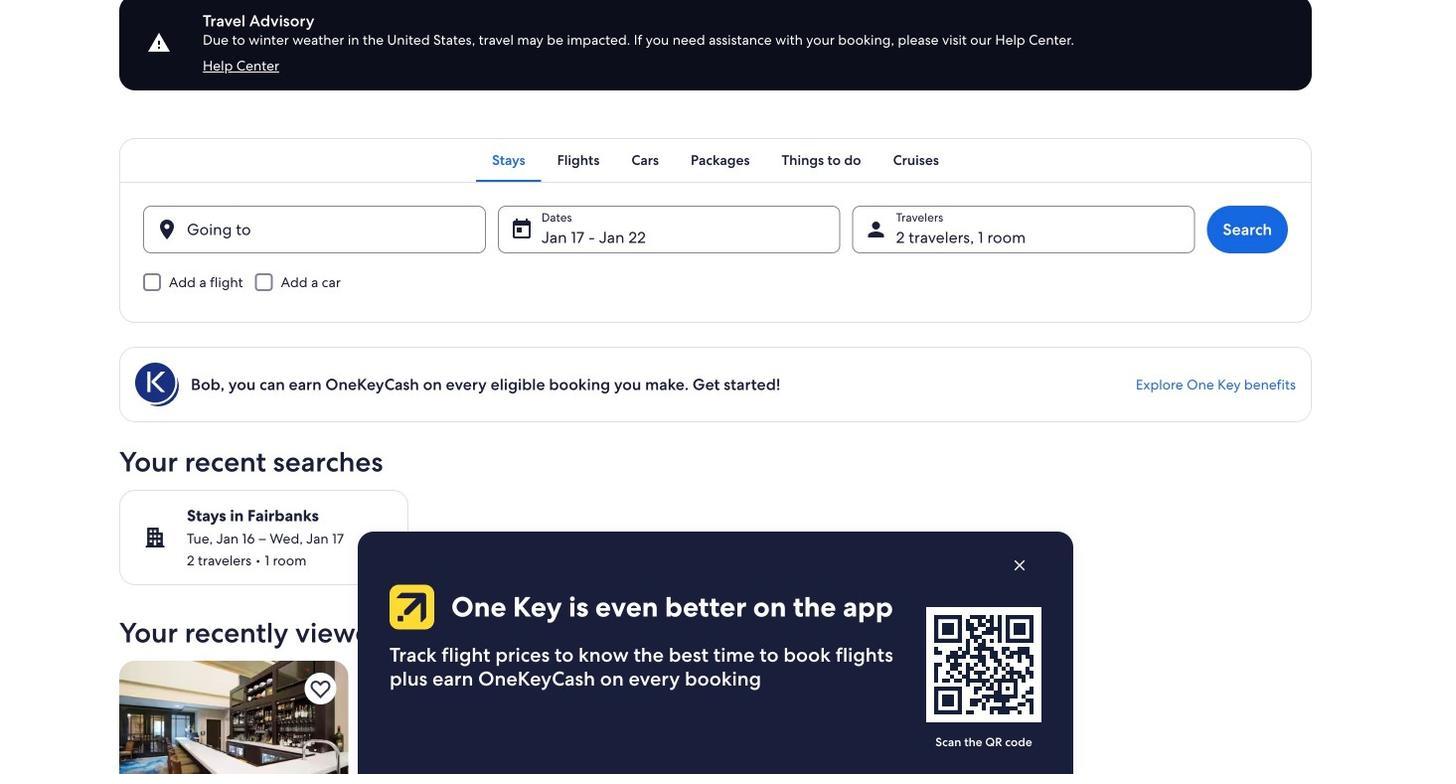 Task type: describe. For each thing, give the bounding box(es) containing it.
expedia logo image
[[386, 585, 434, 630]]

Save Embassy Suites Memphis to a trip checkbox
[[305, 673, 336, 705]]

qr code image
[[927, 607, 1042, 723]]

one key blue tier image
[[135, 363, 179, 407]]



Task type: vqa. For each thing, say whether or not it's contained in the screenshot.
THE AARP
no



Task type: locate. For each thing, give the bounding box(es) containing it.
bar (on property) image
[[119, 661, 348, 775]]

close image
[[1011, 557, 1029, 575]]

stays image
[[143, 526, 167, 550]]

tab list
[[119, 138, 1312, 182]]



